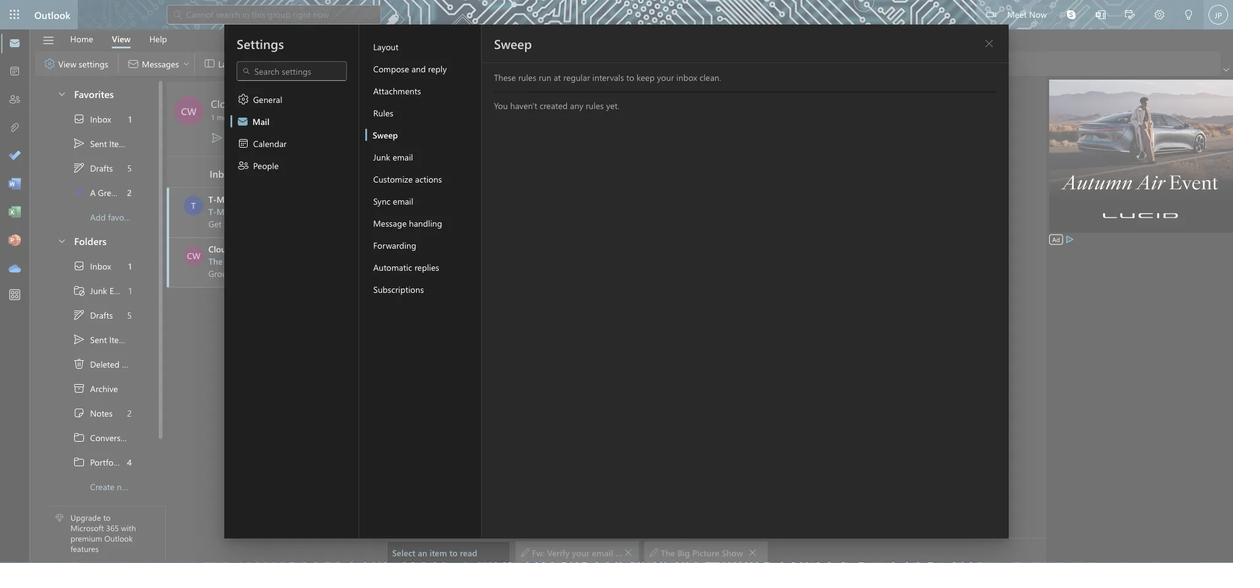 Task type: locate. For each thing, give the bounding box(es) containing it.
1 vertical spatial  tree item
[[45, 303, 143, 327]]

2  tree item from the top
[[45, 254, 143, 278]]

t- down t-mobile
[[208, 206, 217, 217]]

cloud watchers image left 1 member popup button
[[174, 96, 204, 126]]

1 vertical spatial watchers
[[234, 243, 270, 255]]

1 vertical spatial  tree item
[[45, 327, 143, 352]]

dialog containing settings
[[0, 0, 1234, 564]]

2  from the top
[[57, 236, 67, 246]]


[[237, 115, 249, 128]]

 drafts up  tree item
[[73, 162, 113, 174]]

junk email button
[[365, 146, 481, 168]]

 left big
[[650, 549, 659, 557]]

cw inside cw popup button
[[181, 104, 197, 117]]

microsoft
[[71, 523, 104, 534]]

outlook inside banner
[[34, 8, 70, 21]]

0 horizontal spatial to
[[103, 513, 111, 523]]

to left read
[[450, 547, 458, 558]]

 button left favorites
[[51, 82, 72, 105]]

folders tree item
[[45, 229, 143, 254]]

1 vertical spatial t-
[[208, 206, 217, 217]]

 tree item
[[45, 107, 143, 131], [45, 254, 143, 278]]

1 5 from the top
[[127, 162, 132, 174]]

to do image
[[9, 150, 21, 163]]

2  from the top
[[73, 456, 85, 468]]

application
[[0, 0, 1234, 564]]

0 vertical spatial new
[[225, 256, 241, 267]]

1 vertical spatial  drafts
[[73, 309, 113, 321]]

 inside favorites tree
[[73, 162, 85, 174]]

premium features image
[[55, 514, 64, 523]]

0 horizontal spatial 
[[624, 549, 633, 557]]

0 vertical spatial view
[[112, 33, 131, 44]]

1 horizontal spatial new
[[225, 256, 241, 267]]

1 right the 
[[129, 285, 132, 296]]

1  from the top
[[73, 432, 85, 444]]

the left big
[[661, 547, 675, 558]]

2 vertical spatial cloud
[[244, 256, 266, 267]]

help
[[149, 33, 167, 44]]

email left "for"
[[592, 547, 613, 558]]

 left favorites
[[57, 89, 67, 98]]

1 horizontal spatial  button
[[744, 544, 762, 561]]

 up ""
[[73, 334, 85, 346]]

sweep down rules
[[373, 129, 398, 140]]

 inbox down favorites tree item
[[73, 113, 111, 125]]

1 horizontal spatial the
[[661, 547, 675, 558]]

1  button from the top
[[51, 82, 72, 105]]

5
[[127, 162, 132, 174], [127, 310, 132, 321]]

attachments
[[373, 85, 421, 96]]

0 vertical spatial  tree item
[[45, 107, 143, 131]]

people
[[253, 160, 279, 171]]

these
[[494, 72, 516, 83]]

 tree item down folders
[[45, 254, 143, 278]]

2 up favorite
[[127, 187, 132, 198]]

home inside message list no conversations selected list box
[[267, 206, 291, 217]]

2 inside  tree item
[[127, 408, 132, 419]]

 for 
[[73, 309, 85, 321]]

 button right show
[[744, 544, 762, 561]]

2 horizontal spatial  button
[[980, 34, 1000, 53]]

 tree item down favorites
[[45, 107, 143, 131]]

 button left supplier
[[624, 544, 633, 561]]

 button inside folders tree item
[[51, 229, 72, 252]]

rules left run
[[519, 72, 537, 83]]

fw:
[[532, 547, 545, 558]]

 for 
[[73, 113, 85, 125]]

 inbox inside favorites tree
[[73, 113, 111, 125]]

cloud watchers image for cw checkbox
[[184, 246, 204, 266]]

1 vertical spatial 
[[57, 236, 67, 246]]

0 vertical spatial 
[[44, 58, 56, 70]]

notes
[[90, 408, 113, 419]]


[[73, 113, 85, 125], [73, 260, 85, 272]]

groups tree item
[[45, 499, 143, 524]]

 tree item
[[45, 377, 143, 401]]

email up customize actions
[[393, 151, 413, 163]]

 deleted items
[[73, 358, 143, 370]]

0 vertical spatial the
[[208, 256, 223, 267]]

favorites tree
[[45, 77, 143, 229]]

1 vertical spatial to
[[103, 513, 111, 523]]

 inside  fw: verify your email for coupa supplier portal
[[521, 549, 530, 557]]

1 horizontal spatial 
[[237, 93, 250, 105]]

rising
[[357, 206, 380, 217]]

1 vertical spatial  inbox
[[73, 260, 111, 272]]

excel image
[[9, 207, 21, 219]]

0 vertical spatial cloud
[[211, 96, 238, 110]]

 down the '' 'button'
[[44, 58, 56, 70]]

1  from the top
[[73, 113, 85, 125]]

 up 
[[73, 137, 85, 150]]

 for  button corresponding to fw: verify your email for coupa supplier portal
[[624, 549, 633, 557]]

view left "help" at the left of page
[[112, 33, 131, 44]]

1 vertical spatial cw
[[187, 250, 201, 262]]


[[44, 58, 56, 70], [237, 93, 250, 105]]

new right cw checkbox
[[225, 256, 241, 267]]

1 horizontal spatial junk
[[373, 151, 390, 163]]

outlook right premium
[[104, 533, 133, 544]]

 right show
[[749, 549, 757, 557]]

your inside reading pane main content
[[572, 547, 590, 558]]


[[521, 549, 530, 557], [650, 549, 659, 557]]

at
[[554, 72, 561, 83]]

2  drafts from the top
[[73, 309, 113, 321]]

1 inside favorites tree
[[128, 113, 132, 125]]

junk right the 
[[90, 285, 107, 296]]

 tree item up create
[[45, 450, 143, 475]]

create new folder
[[90, 481, 157, 493]]

outlook
[[34, 8, 70, 21], [104, 533, 133, 544]]

0 horizontal spatial rules
[[519, 72, 537, 83]]

1 inside the  junk email 1
[[129, 285, 132, 296]]

 up 
[[73, 162, 85, 174]]

0 vertical spatial  tree item
[[45, 131, 143, 156]]

left-rail-appbar navigation
[[2, 29, 27, 283]]

1 vertical spatial junk
[[90, 285, 107, 296]]

1 horizontal spatial 
[[749, 549, 757, 557]]

 down the 
[[73, 309, 85, 321]]

tree
[[45, 254, 157, 499]]

 tree item for 
[[45, 254, 143, 278]]

items inside favorites tree
[[109, 138, 130, 149]]

 inbox up  tree item
[[73, 260, 111, 272]]


[[73, 285, 85, 297]]

2 vertical spatial to
[[450, 547, 458, 558]]

 tree item
[[45, 156, 143, 180], [45, 303, 143, 327]]

to right upgrade
[[103, 513, 111, 523]]

0 vertical spatial cw
[[181, 104, 197, 117]]

1 vertical spatial 5
[[127, 310, 132, 321]]

to left keep
[[627, 72, 635, 83]]

1 horizontal spatial your
[[657, 72, 674, 83]]

drafts for 
[[90, 310, 113, 321]]

settings heading
[[237, 35, 284, 52]]

0 vertical spatial home
[[70, 33, 93, 44]]

regular
[[564, 72, 590, 83]]

1  inbox from the top
[[73, 113, 111, 125]]

message list no conversations selected list box
[[167, 188, 433, 563]]

email down mail
[[249, 132, 270, 143]]

0 vertical spatial sent
[[90, 138, 107, 149]]

1 vertical spatial new
[[117, 481, 132, 493]]

your right verify
[[572, 547, 590, 558]]

 drafts inside tree
[[73, 309, 113, 321]]

 sent items up deleted at bottom
[[73, 334, 130, 346]]

watchers up mail
[[241, 96, 283, 110]]

 tree item down  notes
[[45, 426, 143, 450]]

0 vertical spatial t-
[[208, 194, 217, 205]]

reading pane main content
[[382, 77, 1047, 564]]

cloud
[[211, 96, 238, 110], [208, 243, 231, 255], [244, 256, 266, 267]]

layout button
[[365, 36, 481, 58]]

cloud watchers image down t mobile icon
[[184, 246, 204, 266]]

watchers for cloud watchers the new cloud watchers group is ready
[[234, 243, 270, 255]]

 tree item down the  junk email 1
[[45, 303, 143, 327]]

0 vertical spatial 
[[57, 89, 67, 98]]

2  tree item from the top
[[45, 327, 143, 352]]

1  from the top
[[57, 89, 67, 98]]

 tree item
[[45, 180, 143, 205]]

compose and reply button
[[365, 58, 481, 80]]

customize
[[373, 173, 413, 185]]

cloud watchers image for cw popup button
[[174, 96, 204, 126]]

cloud down "mobile®"
[[208, 243, 231, 255]]

0 vertical spatial watchers
[[241, 96, 283, 110]]

cloud inside cloud watchers 1 member
[[211, 96, 238, 110]]

1 drafts from the top
[[90, 162, 113, 174]]

 tree item up deleted at bottom
[[45, 327, 143, 352]]

 down the 
[[985, 39, 995, 48]]

tree containing 
[[45, 254, 157, 499]]

set your advertising preferences image
[[1065, 235, 1075, 245]]

cw down t mobile icon
[[187, 250, 201, 262]]

inbox down favorites tree item
[[90, 113, 111, 125]]

2 5 from the top
[[127, 310, 132, 321]]

select an item to read button
[[387, 541, 511, 564]]

1 horizontal spatial home
[[267, 206, 291, 217]]

1 vertical spatial sweep
[[373, 129, 398, 140]]

cloud down 5g
[[244, 256, 266, 267]]

 drafts down  tree item
[[73, 309, 113, 321]]

cw left 1 member popup button
[[181, 104, 197, 117]]

0 vertical spatial 
[[73, 432, 85, 444]]

2 inside  tree item
[[127, 187, 132, 198]]

picture
[[693, 547, 720, 558]]

1 horizontal spatial 
[[650, 549, 659, 557]]

subscriptions button
[[365, 278, 481, 300]]

2  tree item from the top
[[45, 303, 143, 327]]

5 up  tree item
[[127, 162, 132, 174]]

0 vertical spatial 
[[73, 113, 85, 125]]

outlook up the '' 'button'
[[34, 8, 70, 21]]

cloud watchers image
[[174, 96, 204, 126], [184, 246, 204, 266]]

 up member
[[237, 93, 250, 105]]

sweep rules element
[[494, 72, 997, 127]]

 inside folders tree item
[[57, 236, 67, 246]]

forwarding
[[373, 239, 416, 251]]

sweep tab panel
[[482, 25, 1009, 539]]

create
[[90, 481, 115, 493]]

1  tree item from the top
[[45, 107, 143, 131]]

1 vertical spatial sent
[[90, 334, 107, 345]]

0 vertical spatial outlook
[[34, 8, 70, 21]]


[[73, 383, 85, 395]]

sweep heading
[[494, 35, 532, 52]]

0 vertical spatial cloud watchers image
[[174, 96, 204, 126]]

2  sent items from the top
[[73, 334, 130, 346]]

forwarding button
[[365, 234, 481, 256]]

0 vertical spatial inbox
[[90, 113, 111, 125]]

0 vertical spatial drafts
[[90, 162, 113, 174]]

1 vertical spatial 
[[73, 260, 85, 272]]

intervals
[[593, 72, 624, 83]]

items down favorites tree item
[[109, 138, 130, 149]]

1 vertical spatial 
[[73, 456, 85, 468]]

more apps image
[[9, 289, 21, 302]]

0 vertical spatial items
[[109, 138, 130, 149]]

2 horizontal spatial to
[[627, 72, 635, 83]]

1 left member
[[211, 112, 215, 122]]

1 vertical spatial  tree item
[[45, 254, 143, 278]]

1 horizontal spatial rules
[[586, 100, 604, 111]]

 tree item up 
[[45, 156, 143, 180]]

drafts up  tree item
[[90, 162, 113, 174]]

rules
[[519, 72, 537, 83], [586, 100, 604, 111]]

1 t- from the top
[[208, 194, 217, 205]]

the inside reading pane main content
[[661, 547, 675, 558]]

1 vertical spatial your
[[572, 547, 590, 558]]

1 vertical spatial  sent items
[[73, 334, 130, 346]]

your right keep
[[657, 72, 674, 83]]

tab list
[[61, 29, 177, 48]]

0 horizontal spatial home
[[70, 33, 93, 44]]

 button inside favorites tree item
[[51, 82, 72, 105]]

1 vertical spatial cloud watchers image
[[184, 246, 204, 266]]

0 horizontal spatial outlook
[[34, 8, 70, 21]]

 inside favorites tree item
[[57, 89, 67, 98]]

1 horizontal spatial outlook
[[104, 533, 133, 544]]


[[57, 89, 67, 98], [57, 236, 67, 246]]

 tree item for 
[[45, 156, 143, 180]]

2 2 from the top
[[127, 408, 132, 419]]

0 vertical spatial junk
[[373, 151, 390, 163]]

1 vertical spatial cloud
[[208, 243, 231, 255]]

2 vertical spatial inbox
[[90, 260, 111, 272]]

 inside tree
[[73, 334, 85, 346]]

to
[[627, 72, 635, 83], [103, 513, 111, 523], [450, 547, 458, 558]]

 inside tree
[[73, 260, 85, 272]]

0 horizontal spatial view
[[58, 58, 76, 69]]

2 vertical spatial items
[[122, 359, 143, 370]]

1 vertical spatial the
[[661, 547, 675, 558]]

1 vertical spatial 
[[237, 93, 250, 105]]

2 horizontal spatial 
[[985, 39, 995, 48]]

1 inside cloud watchers 1 member
[[211, 112, 215, 122]]

0 horizontal spatial new
[[117, 481, 132, 493]]

sent up  tree item
[[90, 138, 107, 149]]

message list section
[[167, 82, 433, 563]]

cw inside cw checkbox
[[187, 250, 201, 262]]

t- right t
[[208, 194, 217, 205]]

sent up  tree item
[[90, 334, 107, 345]]

is
[[333, 256, 339, 267]]

 up the 
[[73, 260, 85, 272]]

customize actions button
[[365, 168, 481, 190]]

 people
[[237, 159, 279, 172]]

 for 
[[73, 162, 85, 174]]

0 vertical spatial 
[[73, 162, 85, 174]]

document containing settings
[[0, 0, 1234, 564]]

supplier
[[657, 547, 689, 558]]

watchers down 5g
[[234, 243, 270, 255]]

 tree item inside tree
[[45, 327, 143, 352]]

message handling button
[[365, 212, 481, 234]]

0 vertical spatial  button
[[51, 82, 72, 105]]

 button for folders
[[51, 229, 72, 252]]

sweep
[[494, 35, 532, 52], [373, 129, 398, 140]]

and
[[412, 63, 426, 74]]

inbox up the  junk email 1
[[90, 260, 111, 272]]

favorite
[[108, 211, 137, 223]]

home right 5g
[[267, 206, 291, 217]]

 view settings
[[44, 58, 108, 70]]

 tree item
[[45, 131, 143, 156], [45, 327, 143, 352]]

new left folder
[[117, 481, 132, 493]]

favorites tree item
[[45, 82, 143, 107]]

1 down favorites tree item
[[128, 113, 132, 125]]


[[242, 67, 251, 75]]

1 member button
[[208, 112, 244, 122]]

1 horizontal spatial to
[[450, 547, 458, 558]]

0 horizontal spatial your
[[572, 547, 590, 558]]

coupa
[[629, 547, 654, 558]]

features
[[71, 544, 99, 554]]

1 vertical spatial outlook
[[104, 533, 133, 544]]

 inside " the big picture show "
[[650, 549, 659, 557]]

1  sent items from the top
[[73, 137, 130, 150]]

big
[[678, 547, 690, 558]]

1  from the top
[[73, 162, 85, 174]]

 button
[[352, 165, 369, 182]]

dialog
[[0, 0, 1234, 564]]

1  drafts from the top
[[73, 162, 113, 174]]

keep
[[637, 72, 655, 83]]

5 inside tree
[[127, 310, 132, 321]]

1 2 from the top
[[127, 187, 132, 198]]

1 vertical spatial inbox
[[210, 167, 235, 180]]

 down 
[[73, 432, 85, 444]]

5 down email
[[127, 310, 132, 321]]

0 vertical spatial your
[[657, 72, 674, 83]]

inbox inside favorites tree
[[90, 113, 111, 125]]

email inside button
[[393, 151, 413, 163]]

drafts down the  junk email 1
[[90, 310, 113, 321]]

watchers for cloud watchers 1 member
[[241, 96, 283, 110]]

 inside favorites tree
[[73, 113, 85, 125]]

the down "mobile®"
[[208, 256, 223, 267]]

document
[[0, 0, 1234, 564]]

watchers left group
[[269, 256, 305, 267]]

0 vertical spatial  sent items
[[73, 137, 130, 150]]

 button
[[51, 82, 72, 105], [51, 229, 72, 252]]

items right deleted at bottom
[[122, 359, 143, 370]]

powerpoint image
[[9, 235, 21, 247]]

 for  portfolio 4
[[73, 456, 85, 468]]

items up  deleted items
[[109, 334, 130, 345]]

0 vertical spatial  inbox
[[73, 113, 111, 125]]

rules left yet. on the top
[[586, 100, 604, 111]]

 left send
[[211, 132, 223, 144]]

drafts inside tree
[[90, 310, 113, 321]]

 button down the 
[[980, 34, 1000, 53]]

1 sent from the top
[[90, 138, 107, 149]]


[[73, 186, 85, 199]]

view left settings
[[58, 58, 76, 69]]

0 horizontal spatial junk
[[90, 285, 107, 296]]

view inside  view settings
[[58, 58, 76, 69]]

handling
[[409, 217, 442, 229]]

sent inside tree
[[90, 334, 107, 345]]

drafts inside favorites tree
[[90, 162, 113, 174]]

archive
[[90, 383, 118, 394]]

0 vertical spatial 2
[[127, 187, 132, 198]]

email right sync
[[393, 195, 414, 207]]

1 vertical spatial view
[[58, 58, 76, 69]]

1 vertical spatial 2
[[127, 408, 132, 419]]

 inside settings tab list
[[237, 93, 250, 105]]

0 horizontal spatial the
[[208, 256, 223, 267]]

cloud watchers image inside message list no conversations selected list box
[[184, 246, 204, 266]]

 sent items
[[73, 137, 130, 150], [73, 334, 130, 346]]

5 inside favorites tree
[[127, 162, 132, 174]]

watchers inside cloud watchers 1 member
[[241, 96, 283, 110]]

2  from the left
[[650, 549, 659, 557]]

2 sent from the top
[[90, 334, 107, 345]]

t mobile image
[[184, 196, 203, 216]]

1 vertical spatial  button
[[51, 229, 72, 252]]

0 horizontal spatial 
[[44, 58, 56, 70]]

1 vertical spatial rules
[[586, 100, 604, 111]]

sweep up these
[[494, 35, 532, 52]]

2  from the top
[[73, 260, 85, 272]]

items inside  deleted items
[[122, 359, 143, 370]]

cloud up 1 member popup button
[[211, 96, 238, 110]]

message handling
[[373, 217, 442, 229]]

1
[[211, 112, 215, 122], [128, 113, 132, 125], [128, 260, 132, 272], [129, 285, 132, 296]]

1 vertical spatial 
[[73, 309, 85, 321]]

1 horizontal spatial sweep
[[494, 35, 532, 52]]

1 vertical spatial items
[[109, 334, 130, 345]]

0 vertical spatial  tree item
[[45, 156, 143, 180]]

2  button from the top
[[51, 229, 72, 252]]

junk up customize at the left of page
[[373, 151, 390, 163]]

2 t- from the top
[[208, 206, 217, 217]]

 for  button within the sweep tab panel
[[985, 39, 995, 48]]

your
[[657, 72, 674, 83], [572, 547, 590, 558]]

inbox left ''
[[210, 167, 235, 180]]

0 horizontal spatial 
[[521, 549, 530, 557]]

0 vertical spatial 5
[[127, 162, 132, 174]]

home button
[[61, 29, 102, 48]]

 left supplier
[[624, 549, 633, 557]]

 inside sweep tab panel
[[985, 39, 995, 48]]

 left folders
[[57, 236, 67, 246]]

 for 
[[73, 260, 85, 272]]

0 vertical spatial to
[[627, 72, 635, 83]]

deleted
[[90, 359, 120, 370]]

 tree item for 
[[45, 303, 143, 327]]

cw button
[[174, 96, 204, 126]]

 tree item
[[45, 278, 143, 303]]

 left fw: on the bottom left of page
[[521, 549, 530, 557]]

1 vertical spatial drafts
[[90, 310, 113, 321]]

 drafts inside favorites tree
[[73, 162, 113, 174]]

1  tree item from the top
[[45, 131, 143, 156]]

cloud watchers button
[[208, 96, 283, 112]]

0 vertical spatial sweep
[[494, 35, 532, 52]]

 inbox
[[73, 113, 111, 125], [73, 260, 111, 272]]

1 horizontal spatial view
[[112, 33, 131, 44]]

1  from the left
[[521, 549, 530, 557]]

2  from the top
[[73, 309, 85, 321]]

2  inbox from the top
[[73, 260, 111, 272]]

0 horizontal spatial  button
[[624, 544, 633, 561]]

 button
[[980, 34, 1000, 53], [624, 544, 633, 561], [744, 544, 762, 561]]

 sent items up  tree item
[[73, 137, 130, 150]]

 tree item
[[45, 401, 143, 426]]

 button left folders
[[51, 229, 72, 252]]

home up  view settings
[[70, 33, 93, 44]]

 tree item
[[45, 426, 143, 450], [45, 450, 143, 475]]

2 drafts from the top
[[90, 310, 113, 321]]

 left portfolio
[[73, 456, 85, 468]]

5 for 
[[127, 162, 132, 174]]

create new folder tree item
[[45, 475, 157, 499]]

1  tree item from the top
[[45, 156, 143, 180]]

 down favorites tree item
[[73, 113, 85, 125]]

2 right notes
[[127, 408, 132, 419]]

0 vertical spatial  drafts
[[73, 162, 113, 174]]

people image
[[9, 94, 21, 106]]

 tree item up  tree item
[[45, 131, 143, 156]]



Task type: vqa. For each thing, say whether or not it's contained in the screenshot.


Task type: describe. For each thing, give the bounding box(es) containing it.
automatic replies
[[373, 262, 439, 273]]

0 vertical spatial rules
[[519, 72, 537, 83]]

portal
[[691, 547, 714, 558]]

folders
[[74, 234, 107, 247]]

yet.
[[606, 100, 620, 111]]

settings
[[79, 58, 108, 69]]

t- for mobile®
[[208, 206, 217, 217]]

cw for cw popup button
[[181, 104, 197, 117]]

mail image
[[9, 37, 21, 50]]

 for 
[[73, 432, 85, 444]]

sync email button
[[365, 190, 481, 212]]

help button
[[140, 29, 176, 48]]

rates
[[383, 206, 404, 217]]

meet
[[1008, 8, 1027, 20]]

inbox for 
[[90, 113, 111, 125]]

mobile
[[217, 194, 244, 205]]

junk inside button
[[373, 151, 390, 163]]

Select a conversation checkbox
[[184, 246, 208, 266]]

 button inside sweep tab panel
[[980, 34, 1000, 53]]

you haven't created any rules yet.
[[494, 100, 620, 111]]

inbox
[[677, 72, 698, 83]]

 for  view settings
[[44, 58, 56, 70]]

layout
[[373, 41, 399, 52]]

 inside " the big picture show "
[[749, 549, 757, 557]]

favorites
[[74, 87, 114, 100]]

automatic
[[373, 262, 412, 273]]

 junk email 1
[[73, 285, 132, 297]]

replies
[[415, 262, 439, 273]]

 for folders
[[57, 236, 67, 246]]

leave
[[332, 206, 354, 217]]

new inside tree item
[[117, 481, 132, 493]]

any
[[570, 100, 584, 111]]

outlook banner
[[0, 0, 1234, 29]]

send
[[228, 132, 247, 143]]

home inside home button
[[70, 33, 93, 44]]


[[237, 159, 250, 172]]

 for favorites
[[57, 89, 67, 98]]

layout group
[[197, 52, 318, 74]]

sweep inside tab panel
[[494, 35, 532, 52]]

1 up email
[[128, 260, 132, 272]]

upgrade
[[71, 513, 101, 523]]

5g
[[254, 206, 265, 217]]

cloud for cloud watchers 1 member
[[211, 96, 238, 110]]

 sent items inside tree
[[73, 334, 130, 346]]

email
[[110, 285, 130, 296]]

 inbox for 
[[73, 113, 111, 125]]

inbox for 
[[90, 260, 111, 272]]

t
[[191, 200, 196, 211]]

sync
[[373, 195, 391, 207]]

mail
[[253, 116, 270, 127]]

Search settings search field
[[251, 65, 334, 77]]

 inside message list 'section'
[[211, 132, 223, 144]]

mobile®
[[217, 206, 252, 217]]

 tree item
[[45, 352, 143, 377]]

 the big picture show 
[[650, 547, 757, 558]]

onedrive image
[[9, 263, 21, 275]]

email inside reading pane main content
[[592, 547, 613, 558]]

cloud for cloud watchers the new cloud watchers group is ready
[[208, 243, 231, 255]]

junk inside the  junk email 1
[[90, 285, 107, 296]]

portfolio
[[90, 457, 123, 468]]

to inside sweep rules 'element'
[[627, 72, 635, 83]]

to inside select an item to read 'button'
[[450, 547, 458, 558]]

for
[[616, 547, 627, 558]]

2  tree item from the top
[[45, 450, 143, 475]]

 button for the big picture show
[[744, 544, 762, 561]]

1  tree item from the top
[[45, 426, 143, 450]]

4
[[127, 457, 132, 468]]

 for 
[[237, 93, 250, 105]]

add
[[90, 211, 106, 223]]


[[42, 34, 55, 47]]

5 for 
[[127, 310, 132, 321]]

item
[[430, 547, 447, 558]]

cloud watchers the new cloud watchers group is ready
[[208, 243, 363, 267]]

 for the
[[650, 549, 659, 557]]

your inside sweep rules 'element'
[[657, 72, 674, 83]]

2 vertical spatial watchers
[[269, 256, 305, 267]]

internet
[[293, 206, 324, 217]]

files image
[[9, 122, 21, 134]]

new inside cloud watchers the new cloud watchers group is ready
[[225, 256, 241, 267]]

rules button
[[365, 102, 481, 124]]

customize actions
[[373, 173, 442, 185]]

 inbox for 
[[73, 260, 111, 272]]

cw for cw checkbox
[[187, 250, 201, 262]]


[[278, 132, 291, 144]]

-
[[326, 206, 330, 217]]

you
[[494, 100, 508, 111]]

sent inside favorites tree
[[90, 138, 107, 149]]


[[73, 358, 85, 370]]

now
[[1030, 8, 1047, 20]]

settings tab list
[[224, 25, 359, 539]]

2 for 
[[127, 408, 132, 419]]

an
[[418, 547, 427, 558]]


[[73, 407, 85, 419]]

application containing settings
[[0, 0, 1234, 564]]

outlook link
[[34, 0, 70, 29]]

 notes
[[73, 407, 113, 419]]

t-mobile
[[208, 194, 244, 205]]


[[987, 10, 997, 20]]

subscriptions
[[373, 284, 424, 295]]

 inside favorites tree
[[73, 137, 85, 150]]

 button for favorites
[[51, 82, 72, 105]]

word image
[[9, 178, 21, 191]]

email inside "button"
[[393, 195, 414, 207]]

 drafts for 
[[73, 309, 113, 321]]

 sent items inside favorites tree
[[73, 137, 130, 150]]

view inside view 'button'
[[112, 33, 131, 44]]

2 for 
[[127, 187, 132, 198]]

inbox inside message list 'section'
[[210, 167, 235, 180]]

email inside  send email
[[249, 132, 270, 143]]

member
[[217, 112, 244, 122]]

365
[[106, 523, 119, 534]]

clean.
[[700, 72, 722, 83]]

compose
[[373, 63, 409, 74]]

these rules run at regular intervals to keep your inbox clean.
[[494, 72, 722, 83]]

 calendar
[[237, 137, 287, 150]]

 tree item for 
[[45, 107, 143, 131]]

ad
[[1053, 235, 1060, 244]]

t-mobile® 5g home internet - leave rising rates behind
[[208, 206, 433, 217]]

attachments button
[[365, 80, 481, 102]]

the inside cloud watchers the new cloud watchers group is ready
[[208, 256, 223, 267]]

to inside upgrade to microsoft 365 with premium outlook features
[[103, 513, 111, 523]]

tree inside application
[[45, 254, 157, 499]]

cloud watchers 1 member
[[211, 96, 283, 122]]

junk email
[[373, 151, 413, 163]]

tab list containing home
[[61, 29, 177, 48]]

 send email
[[211, 132, 270, 144]]

drafts for 
[[90, 162, 113, 174]]

settings
[[237, 35, 284, 52]]

t- for mobile
[[208, 194, 217, 205]]

automatic replies button
[[365, 256, 481, 278]]

 portfolio 4
[[73, 456, 132, 468]]

groups
[[74, 504, 106, 517]]

 archive
[[73, 383, 118, 395]]

folder
[[135, 481, 157, 493]]

with
[[121, 523, 136, 534]]

outlook inside upgrade to microsoft 365 with premium outlook features
[[104, 533, 133, 544]]

premium
[[71, 533, 102, 544]]

general
[[253, 94, 282, 105]]

 button for fw: verify your email for coupa supplier portal
[[624, 544, 633, 561]]

sweep inside button
[[373, 129, 398, 140]]

calendar image
[[9, 66, 21, 78]]

ready
[[341, 256, 363, 267]]

haven't
[[510, 100, 538, 111]]

 for fw:
[[521, 549, 530, 557]]

select
[[392, 547, 416, 558]]

 drafts for 
[[73, 162, 113, 174]]

add favorite tree item
[[45, 205, 143, 229]]



